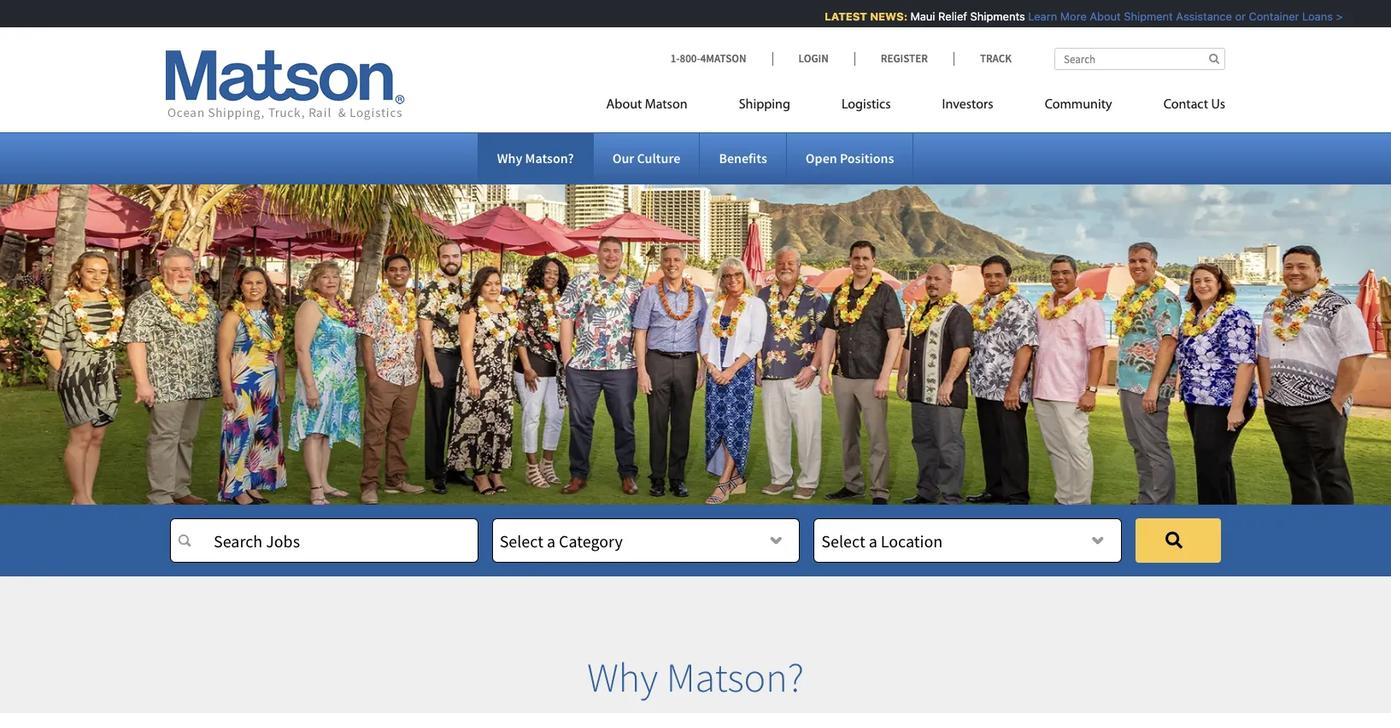 Task type: vqa. For each thing, say whether or not it's contained in the screenshot.
relief
yes



Task type: describe. For each thing, give the bounding box(es) containing it.
contact
[[1164, 98, 1209, 112]]

about matson link
[[607, 90, 714, 125]]

track
[[981, 51, 1012, 66]]

Search search field
[[1055, 48, 1226, 70]]

community
[[1045, 98, 1113, 112]]

shipment
[[1117, 9, 1166, 23]]

loans
[[1296, 9, 1326, 23]]

latest
[[818, 9, 860, 23]]

relief
[[932, 9, 961, 23]]

latest news: maui relief shipments learn more about shipment assistance or container loans >
[[818, 9, 1336, 23]]

about matson
[[607, 98, 688, 112]]

1-800-4matson
[[671, 51, 747, 66]]

logistics link
[[816, 90, 917, 125]]

contact us
[[1164, 98, 1226, 112]]

0 vertical spatial about
[[1083, 9, 1114, 23]]

1-
[[671, 51, 680, 66]]

track link
[[954, 51, 1012, 66]]

learn
[[1022, 9, 1051, 23]]

investors
[[943, 98, 994, 112]]

top menu navigation
[[607, 90, 1226, 125]]

maui
[[904, 9, 929, 23]]



Task type: locate. For each thing, give the bounding box(es) containing it.
about
[[1083, 9, 1114, 23], [607, 98, 642, 112]]

register link
[[855, 51, 954, 66]]

login
[[799, 51, 829, 66]]

about inside about matson link
[[607, 98, 642, 112]]

about right more
[[1083, 9, 1114, 23]]

learn more about shipment assistance or container loans > link
[[1022, 9, 1336, 23]]

more
[[1054, 9, 1080, 23]]

blue matson logo with ocean, shipping, truck, rail and logistics written beneath it. image
[[166, 50, 405, 121]]

logistics
[[842, 98, 891, 112]]

shipping link
[[714, 90, 816, 125]]

search image
[[1210, 53, 1220, 64]]

4matson
[[701, 51, 747, 66]]

investors link
[[917, 90, 1020, 125]]

shipments
[[964, 9, 1018, 23]]

assistance
[[1169, 9, 1225, 23]]

or
[[1229, 9, 1239, 23]]

community link
[[1020, 90, 1139, 125]]

1-800-4matson link
[[671, 51, 772, 66]]

1 vertical spatial about
[[607, 98, 642, 112]]

1 horizontal spatial about
[[1083, 9, 1114, 23]]

shipping
[[739, 98, 791, 112]]

login link
[[772, 51, 855, 66]]

about left matson
[[607, 98, 642, 112]]

0 horizontal spatial about
[[607, 98, 642, 112]]

>
[[1330, 9, 1336, 23]]

matson
[[645, 98, 688, 112]]

news:
[[863, 9, 901, 23]]

register
[[881, 51, 928, 66]]

800-
[[680, 51, 701, 66]]

None search field
[[1055, 48, 1226, 70]]

contact us link
[[1139, 90, 1226, 125]]

container
[[1242, 9, 1293, 23]]

us
[[1212, 98, 1226, 112]]



